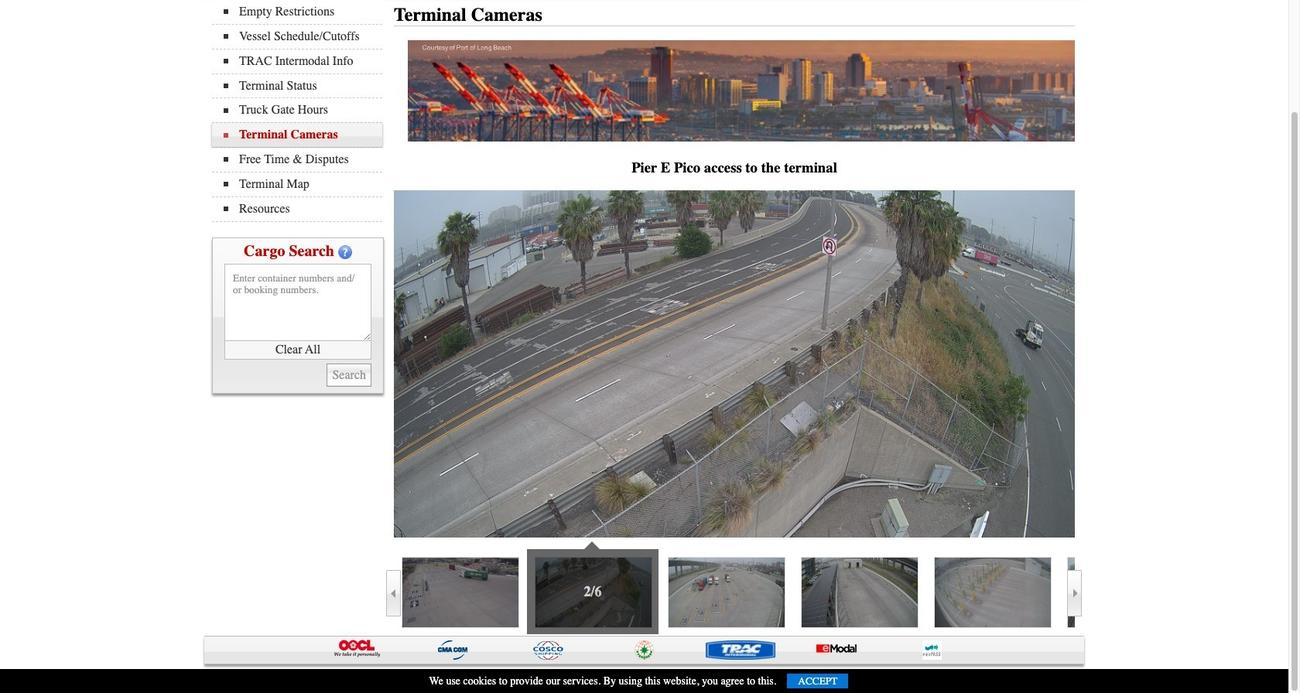 Task type: vqa. For each thing, say whether or not it's contained in the screenshot.
The Truck Gate Hours link
no



Task type: describe. For each thing, give the bounding box(es) containing it.
Enter container numbers and/ or booking numbers.  text field
[[224, 264, 371, 341]]



Task type: locate. For each thing, give the bounding box(es) containing it.
None submit
[[327, 363, 371, 387]]

menu bar
[[212, 0, 390, 222]]



